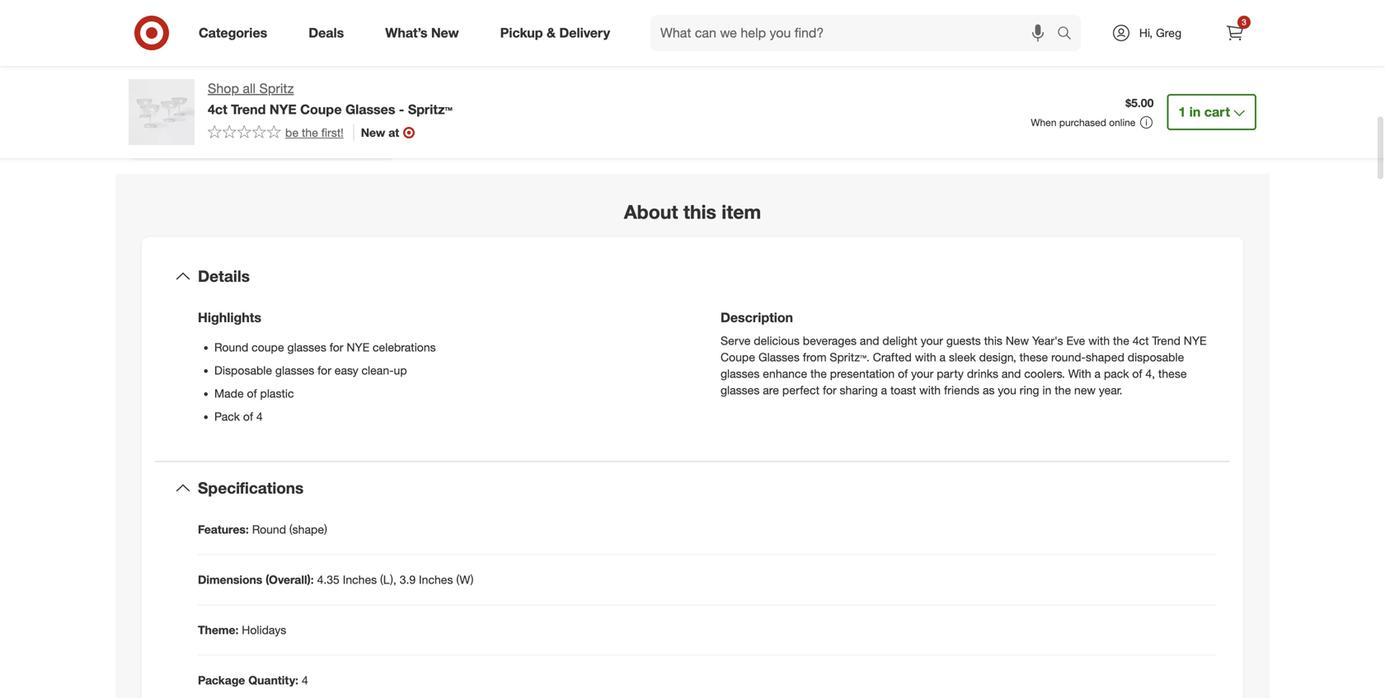 Task type: locate. For each thing, give the bounding box(es) containing it.
for up 'easy' on the left bottom
[[330, 340, 344, 355]]

about
[[624, 200, 679, 224]]

shop all spritz 4ct trend nye coupe glasses - spritz™
[[208, 80, 453, 117]]

nye inside shop all spritz 4ct trend nye coupe glasses - spritz™
[[270, 101, 297, 117]]

with down party
[[920, 383, 941, 398]]

0 vertical spatial and
[[860, 334, 880, 348]]

1 vertical spatial 4ct
[[1133, 334, 1150, 348]]

from
[[803, 350, 827, 365]]

2 vertical spatial with
[[920, 383, 941, 398]]

all left to
[[279, 2, 297, 21]]

1 vertical spatial all
[[243, 80, 256, 97]]

0 horizontal spatial this
[[684, 200, 717, 224]]

coupe up be the first!
[[300, 101, 342, 117]]

for right eligible
[[792, 26, 808, 42]]

1 vertical spatial in
[[1043, 383, 1052, 398]]

0 vertical spatial glasses
[[346, 101, 396, 117]]

guests
[[947, 334, 982, 348]]

when
[[1031, 116, 1057, 129]]

these right 4,
[[1159, 367, 1188, 381]]

this up design,
[[985, 334, 1003, 348]]

the
[[302, 125, 318, 140], [1114, 334, 1130, 348], [811, 367, 827, 381], [1055, 383, 1072, 398]]

item down the 3
[[1231, 28, 1250, 40]]

0 vertical spatial 4ct
[[208, 101, 227, 117]]

0 horizontal spatial 4
[[256, 410, 263, 424]]

nye up 'easy' on the left bottom
[[347, 340, 370, 355]]

2 vertical spatial new
[[1006, 334, 1030, 348]]

in right 1
[[1190, 104, 1201, 120]]

1 horizontal spatial 4ct
[[1133, 334, 1150, 348]]

0 horizontal spatial these
[[1020, 350, 1049, 365]]

of up toast
[[898, 367, 908, 381]]

of right made
[[247, 387, 257, 401]]

2 inches from the left
[[419, 573, 453, 587]]

online
[[1110, 116, 1136, 129]]

friends
[[945, 383, 980, 398]]

and up you on the bottom
[[1002, 367, 1022, 381]]

about this item
[[624, 200, 762, 224]]

(w)
[[456, 573, 474, 587]]

registries
[[811, 26, 866, 42]]

trend
[[231, 101, 266, 117], [1153, 334, 1181, 348]]

round
[[214, 340, 249, 355], [252, 523, 286, 537]]

1 vertical spatial new
[[361, 125, 386, 140]]

this right about
[[684, 200, 717, 224]]

1 horizontal spatial inches
[[419, 573, 453, 587]]

(overall):
[[266, 573, 314, 587]]

1 horizontal spatial 4
[[302, 674, 308, 688]]

search
[[1050, 26, 1090, 43]]

holidays
[[242, 623, 286, 638]]

easy
[[335, 363, 359, 378]]

1 vertical spatial coupe
[[721, 350, 756, 365]]

4
[[256, 410, 263, 424], [302, 674, 308, 688]]

item up details dropdown button
[[722, 200, 762, 224]]

presentation
[[831, 367, 895, 381]]

3
[[1243, 17, 1247, 27]]

glasses up new at
[[346, 101, 396, 117]]

for right perfect
[[823, 383, 837, 398]]

and
[[860, 334, 880, 348], [1002, 367, 1022, 381]]

4 right quantity:
[[302, 674, 308, 688]]

dimensions
[[198, 573, 263, 587]]

0 vertical spatial with
[[1089, 334, 1110, 348]]

4ct
[[208, 101, 227, 117], [1133, 334, 1150, 348]]

your up toast
[[912, 367, 934, 381]]

nye inside description serve delicious beverages and delight your guests this new year's eve with the 4ct trend nye coupe glasses from spritz™. crafted with a sleek design, these round-shaped disposable glasses enhance the presentation of your party drinks and coolers. with a pack of 4, these glasses are perfect for sharing a toast with friends as you ring in the new year.
[[1184, 334, 1207, 348]]

new
[[431, 25, 459, 41], [361, 125, 386, 140], [1006, 334, 1030, 348]]

shaped
[[1086, 350, 1125, 365]]

4ct up disposable
[[1133, 334, 1150, 348]]

1 horizontal spatial new
[[431, 25, 459, 41]]

0 horizontal spatial inches
[[343, 573, 377, 587]]

a
[[214, 2, 223, 21], [940, 350, 946, 365], [1095, 367, 1101, 381], [881, 383, 888, 398]]

snap a pic for all to see!
[[172, 2, 351, 21]]

of left 4,
[[1133, 367, 1143, 381]]

0 horizontal spatial all
[[243, 80, 256, 97]]

1 horizontal spatial trend
[[1153, 334, 1181, 348]]

be the first!
[[285, 125, 344, 140]]

1 vertical spatial these
[[1159, 367, 1188, 381]]

0 horizontal spatial item
[[722, 200, 762, 224]]

all right "shop"
[[243, 80, 256, 97]]

0 horizontal spatial trend
[[231, 101, 266, 117]]

1 vertical spatial glasses
[[759, 350, 800, 365]]

glasses down delicious
[[759, 350, 800, 365]]

and up spritz™.
[[860, 334, 880, 348]]

delight
[[883, 334, 918, 348]]

1 horizontal spatial and
[[1002, 367, 1022, 381]]

4ct down "shop"
[[208, 101, 227, 117]]

coupe
[[252, 340, 284, 355]]

your left guests
[[921, 334, 944, 348]]

new right what's
[[431, 25, 459, 41]]

0 vertical spatial round
[[214, 340, 249, 355]]

features:
[[198, 523, 249, 537]]

details
[[198, 267, 250, 286]]

of
[[898, 367, 908, 381], [1133, 367, 1143, 381], [247, 387, 257, 401], [243, 410, 253, 424]]

coupe down serve
[[721, 350, 756, 365]]

0 horizontal spatial 4ct
[[208, 101, 227, 117]]

nye
[[270, 101, 297, 117], [1184, 334, 1207, 348], [347, 340, 370, 355]]

quantity:
[[249, 674, 299, 688]]

a left toast
[[881, 383, 888, 398]]

for
[[254, 2, 275, 21], [792, 26, 808, 42], [330, 340, 344, 355], [318, 363, 332, 378], [823, 383, 837, 398]]

1 vertical spatial trend
[[1153, 334, 1181, 348]]

round-
[[1052, 350, 1086, 365]]

coupe inside shop all spritz 4ct trend nye coupe glasses - spritz™
[[300, 101, 342, 117]]

inches
[[343, 573, 377, 587], [419, 573, 453, 587]]

pack
[[214, 410, 240, 424]]

this
[[684, 200, 717, 224], [985, 334, 1003, 348]]

inches right 3.9
[[419, 573, 453, 587]]

round coupe glasses for nye celebrations
[[214, 340, 436, 355]]

pickup
[[500, 25, 543, 41]]

1 horizontal spatial nye
[[347, 340, 370, 355]]

0 vertical spatial new
[[431, 25, 459, 41]]

with up shaped
[[1089, 334, 1110, 348]]

these up coolers.
[[1020, 350, 1049, 365]]

pic
[[228, 2, 250, 21]]

are
[[763, 383, 780, 398]]

0 horizontal spatial nye
[[270, 101, 297, 117]]

inches left (l),
[[343, 573, 377, 587]]

new inside what's new link
[[431, 25, 459, 41]]

1 vertical spatial your
[[912, 367, 934, 381]]

with
[[1089, 334, 1110, 348], [915, 350, 937, 365], [920, 383, 941, 398]]

round left (shape)
[[252, 523, 286, 537]]

1 horizontal spatial in
[[1190, 104, 1201, 120]]

1 horizontal spatial all
[[279, 2, 297, 21]]

1 vertical spatial 4
[[302, 674, 308, 688]]

new up design,
[[1006, 334, 1030, 348]]

0 vertical spatial trend
[[231, 101, 266, 117]]

0 horizontal spatial and
[[860, 334, 880, 348]]

1 horizontal spatial glasses
[[759, 350, 800, 365]]

0 vertical spatial these
[[1020, 350, 1049, 365]]

new inside description serve delicious beverages and delight your guests this new year's eve with the 4ct trend nye coupe glasses from spritz™. crafted with a sleek design, these round-shaped disposable glasses enhance the presentation of your party drinks and coolers. with a pack of 4, these glasses are perfect for sharing a toast with friends as you ring in the new year.
[[1006, 334, 1030, 348]]

0 horizontal spatial glasses
[[346, 101, 396, 117]]

0 horizontal spatial in
[[1043, 383, 1052, 398]]

with down delight
[[915, 350, 937, 365]]

-
[[399, 101, 405, 117]]

clean-
[[362, 363, 394, 378]]

trend up disposable
[[1153, 334, 1181, 348]]

coupe
[[300, 101, 342, 117], [721, 350, 756, 365]]

nye down spritz
[[270, 101, 297, 117]]

what's new
[[385, 25, 459, 41]]

1 vertical spatial this
[[985, 334, 1003, 348]]

0 vertical spatial coupe
[[300, 101, 342, 117]]

sharing
[[840, 383, 878, 398]]

1 horizontal spatial item
[[1231, 28, 1250, 40]]

1 vertical spatial item
[[722, 200, 762, 224]]

these
[[1020, 350, 1049, 365], [1159, 367, 1188, 381]]

0 vertical spatial in
[[1190, 104, 1201, 120]]

pickup & delivery link
[[486, 15, 631, 51]]

4 for pack of 4
[[256, 410, 263, 424]]

delivery
[[560, 25, 611, 41]]

1 horizontal spatial coupe
[[721, 350, 756, 365]]

trend down "shop"
[[231, 101, 266, 117]]

in down coolers.
[[1043, 383, 1052, 398]]

nye up disposable
[[1184, 334, 1207, 348]]

4 down made of plastic
[[256, 410, 263, 424]]

cart
[[1205, 104, 1231, 120]]

round up disposable
[[214, 340, 249, 355]]

2 horizontal spatial nye
[[1184, 334, 1207, 348]]

deals
[[309, 25, 344, 41]]

glasses
[[288, 340, 327, 355], [275, 363, 315, 378], [721, 367, 760, 381], [721, 383, 760, 398]]

new left at
[[361, 125, 386, 140]]

categories link
[[185, 15, 288, 51]]

1 vertical spatial round
[[252, 523, 286, 537]]

1 horizontal spatial this
[[985, 334, 1003, 348]]

1 horizontal spatial these
[[1159, 367, 1188, 381]]

2 horizontal spatial new
[[1006, 334, 1030, 348]]

0 vertical spatial 4
[[256, 410, 263, 424]]

made of plastic
[[214, 387, 294, 401]]

what's
[[385, 25, 428, 41]]

0 horizontal spatial coupe
[[300, 101, 342, 117]]

1 vertical spatial and
[[1002, 367, 1022, 381]]

0 vertical spatial item
[[1231, 28, 1250, 40]]



Task type: describe. For each thing, give the bounding box(es) containing it.
to
[[301, 2, 316, 21]]

at
[[389, 125, 399, 140]]

0 vertical spatial all
[[279, 2, 297, 21]]

4ct inside shop all spritz 4ct trend nye coupe glasses - spritz™
[[208, 101, 227, 117]]

greg
[[1157, 26, 1182, 40]]

(l),
[[380, 573, 397, 587]]

dimensions (overall): 4.35 inches (l), 3.9 inches (w)
[[198, 573, 474, 587]]

be
[[285, 125, 299, 140]]

package quantity: 4
[[198, 674, 308, 688]]

1
[[1179, 104, 1187, 120]]

features: round (shape)
[[198, 523, 327, 537]]

for left 'easy' on the left bottom
[[318, 363, 332, 378]]

the left new
[[1055, 383, 1072, 398]]

deals link
[[295, 15, 365, 51]]

the right be
[[302, 125, 318, 140]]

1 in cart for 4ct trend nye coupe glasses - spritz™ element
[[1179, 104, 1231, 120]]

search button
[[1050, 15, 1090, 54]]

1 vertical spatial with
[[915, 350, 937, 365]]

add item button
[[1187, 21, 1257, 47]]

purchased
[[1060, 116, 1107, 129]]

ring
[[1020, 383, 1040, 398]]

disposable glasses for easy clean-up
[[214, 363, 407, 378]]

serve
[[721, 334, 751, 348]]

glasses up disposable glasses for easy clean-up
[[288, 340, 327, 355]]

the up shaped
[[1114, 334, 1130, 348]]

sponsored
[[1208, 131, 1257, 143]]

for inside description serve delicious beverages and delight your guests this new year's eve with the 4ct trend nye coupe glasses from spritz™. crafted with a sleek design, these round-shaped disposable glasses enhance the presentation of your party drinks and coolers. with a pack of 4, these glasses are perfect for sharing a toast with friends as you ring in the new year.
[[823, 383, 837, 398]]

glasses down serve
[[721, 367, 760, 381]]

0 horizontal spatial round
[[214, 340, 249, 355]]

upload photo
[[236, 54, 317, 70]]

add
[[1210, 28, 1228, 40]]

the down from
[[811, 367, 827, 381]]

1 horizontal spatial round
[[252, 523, 286, 537]]

What can we help you find? suggestions appear below search field
[[651, 15, 1062, 51]]

made
[[214, 387, 244, 401]]

all inside shop all spritz 4ct trend nye coupe glasses - spritz™
[[243, 80, 256, 97]]

toast
[[891, 383, 917, 398]]

be the first! link
[[208, 124, 344, 141]]

in inside description serve delicious beverages and delight your guests this new year's eve with the 4ct trend nye coupe glasses from spritz™. crafted with a sleek design, these round-shaped disposable glasses enhance the presentation of your party drinks and coolers. with a pack of 4, these glasses are perfect for sharing a toast with friends as you ring in the new year.
[[1043, 383, 1052, 398]]

4 for package quantity: 4
[[302, 674, 308, 688]]

party
[[937, 367, 964, 381]]

$5.00
[[1126, 96, 1154, 110]]

pack
[[1105, 367, 1130, 381]]

enhance
[[763, 367, 808, 381]]

theme:
[[198, 623, 239, 638]]

glasses left "are"
[[721, 383, 760, 398]]

as
[[983, 383, 995, 398]]

3 link
[[1218, 15, 1254, 51]]

celebrations
[[373, 340, 436, 355]]

hi,
[[1140, 26, 1153, 40]]

first!
[[322, 125, 344, 140]]

you
[[998, 383, 1017, 398]]

eve
[[1067, 334, 1086, 348]]

trend inside description serve delicious beverages and delight your guests this new year's eve with the 4ct trend nye coupe glasses from spritz™. crafted with a sleek design, these round-shaped disposable glasses enhance the presentation of your party drinks and coolers. with a pack of 4, these glasses are perfect for sharing a toast with friends as you ring in the new year.
[[1153, 334, 1181, 348]]

details button
[[155, 251, 1231, 303]]

upload photo button
[[196, 44, 328, 81]]

glasses up the plastic
[[275, 363, 315, 378]]

specifications
[[198, 479, 304, 498]]

image of 4ct trend nye coupe glasses - spritz™ image
[[129, 79, 195, 145]]

spritz
[[259, 80, 294, 97]]

a left pic on the top left of page
[[214, 2, 223, 21]]

1 inches from the left
[[343, 573, 377, 587]]

disposable
[[214, 363, 272, 378]]

trend inside shop all spritz 4ct trend nye coupe glasses - spritz™
[[231, 101, 266, 117]]

upload
[[236, 54, 279, 70]]

for right pic on the top left of page
[[254, 2, 275, 21]]

sleek
[[949, 350, 977, 365]]

glasses inside description serve delicious beverages and delight your guests this new year's eve with the 4ct trend nye coupe glasses from spritz™. crafted with a sleek design, these round-shaped disposable glasses enhance the presentation of your party drinks and coolers. with a pack of 4, these glasses are perfect for sharing a toast with friends as you ring in the new year.
[[759, 350, 800, 365]]

pickup & delivery
[[500, 25, 611, 41]]

0 horizontal spatial new
[[361, 125, 386, 140]]

design,
[[980, 350, 1017, 365]]

up
[[394, 363, 407, 378]]

4.35
[[317, 573, 340, 587]]

4ct inside description serve delicious beverages and delight your guests this new year's eve with the 4ct trend nye coupe glasses from spritz™. crafted with a sleek design, these round-shaped disposable glasses enhance the presentation of your party drinks and coolers. with a pack of 4, these glasses are perfect for sharing a toast with friends as you ring in the new year.
[[1133, 334, 1150, 348]]

of right pack in the left bottom of the page
[[243, 410, 253, 424]]

drinks
[[968, 367, 999, 381]]

add item
[[1210, 28, 1250, 40]]

theme: holidays
[[198, 623, 286, 638]]

spritz™.
[[830, 350, 870, 365]]

what's new link
[[371, 15, 480, 51]]

eligible
[[746, 26, 788, 42]]

1 in cart
[[1179, 104, 1231, 120]]

shop
[[208, 80, 239, 97]]

hi, greg
[[1140, 26, 1182, 40]]

description serve delicious beverages and delight your guests this new year's eve with the 4ct trend nye coupe glasses from spritz™. crafted with a sleek design, these round-shaped disposable glasses enhance the presentation of your party drinks and coolers. with a pack of 4, these glasses are perfect for sharing a toast with friends as you ring in the new year.
[[721, 310, 1207, 398]]

3.9
[[400, 573, 416, 587]]

this inside description serve delicious beverages and delight your guests this new year's eve with the 4ct trend nye coupe glasses from spritz™. crafted with a sleek design, these round-shaped disposable glasses enhance the presentation of your party drinks and coolers. with a pack of 4, these glasses are perfect for sharing a toast with friends as you ring in the new year.
[[985, 334, 1003, 348]]

a up party
[[940, 350, 946, 365]]

advertisement region
[[713, 67, 1257, 129]]

coupe inside description serve delicious beverages and delight your guests this new year's eve with the 4ct trend nye coupe glasses from spritz™. crafted with a sleek design, these round-shaped disposable glasses enhance the presentation of your party drinks and coolers. with a pack of 4, these glasses are perfect for sharing a toast with friends as you ring in the new year.
[[721, 350, 756, 365]]

description
[[721, 310, 794, 326]]

perfect
[[783, 383, 820, 398]]

highlights
[[198, 310, 262, 326]]

disposable
[[1128, 350, 1185, 365]]

package
[[198, 674, 245, 688]]

a right with
[[1095, 367, 1101, 381]]

categories
[[199, 25, 267, 41]]

crafted
[[873, 350, 912, 365]]

new at
[[361, 125, 399, 140]]

with
[[1069, 367, 1092, 381]]

beverages
[[803, 334, 857, 348]]

photo
[[282, 54, 317, 70]]

glasses inside shop all spritz 4ct trend nye coupe glasses - spritz™
[[346, 101, 396, 117]]

0 vertical spatial this
[[684, 200, 717, 224]]

when purchased online
[[1031, 116, 1136, 129]]

0 vertical spatial your
[[921, 334, 944, 348]]

plastic
[[260, 387, 294, 401]]

year's
[[1033, 334, 1064, 348]]

item inside button
[[1231, 28, 1250, 40]]

4,
[[1146, 367, 1156, 381]]

spritz™
[[408, 101, 453, 117]]



Task type: vqa. For each thing, say whether or not it's contained in the screenshot.
months to the top
no



